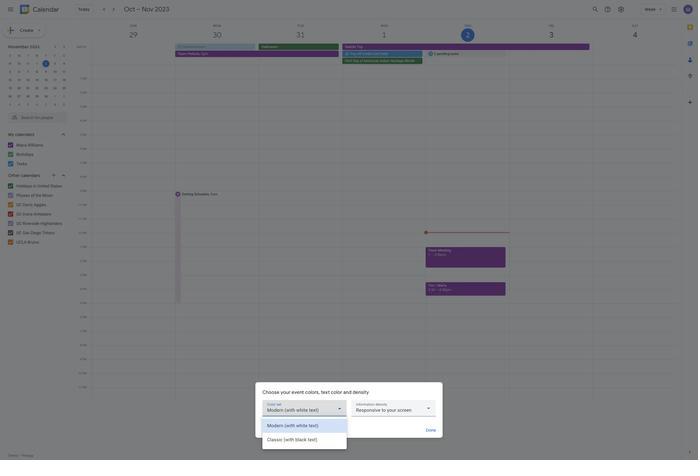 Task type: describe. For each thing, give the bounding box(es) containing it.
american
[[364, 59, 379, 63]]

williams
[[28, 143, 43, 147]]

oct – nov 2023
[[124, 5, 169, 13]]

pm for 4 pm
[[82, 288, 87, 291]]

phases
[[16, 193, 30, 198]]

setting schedule , 9am
[[182, 192, 218, 196]]

2:30pm
[[434, 253, 446, 257]]

24 element
[[51, 85, 58, 92]]

debt
[[381, 52, 388, 56]]

event
[[292, 390, 304, 396]]

f
[[54, 54, 56, 57]]

calendar element
[[19, 4, 59, 16]]

am for 1 am
[[82, 77, 87, 80]]

2 for 2 am
[[80, 91, 81, 94]]

5 for 5 pm
[[80, 302, 81, 305]]

m
[[18, 54, 20, 57]]

row containing 29
[[6, 60, 68, 68]]

gmt-07
[[77, 45, 87, 49]]

– inside team meeting 1 – 2:30pm
[[431, 253, 433, 257]]

pending
[[437, 52, 450, 56]]

choose
[[262, 390, 279, 396]]

8 pm
[[80, 344, 87, 347]]

main drawer image
[[7, 6, 14, 13]]

1 for 1 am
[[80, 77, 81, 80]]

pm for 8 pm
[[82, 344, 87, 347]]

1 inside team meeting 1 – 2:30pm
[[428, 253, 430, 257]]

team for team potluck , 5pm
[[178, 52, 187, 56]]

cell containing team meeting
[[426, 65, 510, 402]]

21 element
[[25, 85, 32, 92]]

tasks
[[16, 162, 27, 166]]

team meeting 1 – 2:30pm
[[428, 248, 451, 257]]

pm for 5 pm
[[82, 302, 87, 305]]

my calendars
[[8, 132, 34, 137]]

am for 3 am
[[82, 105, 87, 108]]

row containing 5
[[6, 68, 68, 76]]

done
[[426, 428, 436, 433]]

december 9 element
[[60, 101, 67, 108]]

and
[[343, 390, 352, 396]]

am for 2 am
[[82, 91, 87, 94]]

uc san diego tritons
[[16, 231, 55, 235]]

16 element
[[42, 77, 49, 84]]

tim / maria 3:30 – 4:30pm
[[428, 284, 451, 292]]

13 element
[[16, 77, 23, 84]]

27 element
[[16, 93, 23, 100]]

11 for 11 pm
[[78, 386, 81, 389]]

9 for 9 am
[[80, 189, 81, 193]]

, for potluck
[[199, 52, 200, 56]]

12 for 12 pm
[[78, 231, 81, 235]]

5 am
[[80, 133, 87, 136]]

halloween
[[261, 45, 278, 49]]

12 for 12
[[8, 78, 12, 82]]

pm for 1 pm
[[82, 246, 87, 249]]

2 for 2 pm
[[80, 260, 81, 263]]

5 pm
[[80, 302, 87, 305]]

9am
[[211, 192, 218, 196]]

grid containing submit report
[[75, 19, 682, 460]]

4 am
[[80, 119, 87, 122]]

/
[[435, 284, 437, 288]]

7 for december 7 element
[[45, 103, 47, 106]]

potluck
[[188, 52, 199, 56]]

3 for 3 am
[[80, 105, 81, 108]]

2, today element
[[42, 60, 49, 67]]

8 for december 8 element
[[54, 103, 56, 106]]

30 for october 30 element
[[17, 62, 21, 65]]

first
[[345, 59, 352, 63]]

credit
[[362, 52, 372, 56]]

choose your event colors, text color and density dialog
[[255, 383, 443, 450]]

8 am
[[80, 175, 87, 178]]

maria williams
[[16, 143, 43, 147]]

1 horizontal spatial 2023
[[155, 5, 169, 13]]

row containing submit report
[[89, 44, 682, 65]]

december 7 element
[[42, 101, 49, 108]]

tasks
[[451, 52, 459, 56]]

26
[[8, 95, 12, 98]]

first day of american indian heritage month button
[[342, 58, 423, 64]]

, for schedule
[[209, 192, 210, 196]]

density
[[353, 390, 369, 396]]

2 option from the top
[[262, 433, 347, 447]]

29 element
[[33, 93, 41, 100]]

6 for 6 am
[[80, 147, 81, 150]]

6 for 6 pm
[[80, 316, 81, 319]]

uc for uc riverside highlanders
[[16, 221, 22, 226]]

uc davis aggies
[[16, 202, 46, 207]]

4 pm
[[80, 288, 87, 291]]

riverside
[[23, 221, 39, 226]]

18
[[62, 78, 66, 82]]

your
[[281, 390, 291, 396]]

2 for 2, today element on the left top of the page
[[45, 62, 47, 65]]

calendar
[[33, 5, 59, 14]]

pay off credit card debt
[[350, 52, 388, 56]]

am for 9 am
[[82, 189, 87, 193]]

am for 10 am
[[82, 203, 87, 207]]

10 pm
[[78, 372, 87, 375]]

18 element
[[60, 77, 67, 84]]

november 2023 grid
[[6, 52, 68, 109]]

row containing 3
[[6, 101, 68, 109]]

my calendars list
[[1, 140, 73, 169]]

am for 11 am
[[82, 217, 87, 221]]

my
[[8, 132, 14, 137]]

pm for 3 pm
[[82, 274, 87, 277]]

2 cell
[[41, 60, 50, 68]]

uc for uc irvine anteaters
[[16, 212, 22, 217]]

am for 4 am
[[82, 119, 87, 122]]

december 8 element
[[51, 101, 58, 108]]

ucla
[[16, 240, 27, 245]]

row group containing 29
[[6, 60, 68, 109]]

privacy
[[22, 454, 33, 458]]

22
[[35, 87, 39, 90]]

setting
[[182, 192, 193, 196]]

other calendars
[[8, 173, 40, 178]]

11 am
[[78, 217, 87, 221]]

cell containing setting schedule
[[175, 65, 259, 402]]

holidays
[[16, 184, 32, 188]]

anteaters
[[34, 212, 51, 217]]

seattle trip button
[[342, 44, 590, 50]]

19
[[8, 87, 12, 90]]

terms link
[[8, 454, 18, 458]]

7 am
[[80, 161, 87, 164]]

8 for 8 pm
[[80, 344, 81, 347]]

16
[[44, 78, 48, 82]]

5 down the october 29 element on the top left of the page
[[9, 70, 11, 73]]

11 for 11
[[62, 70, 66, 73]]

2 pm
[[80, 260, 87, 263]]

bruins
[[28, 240, 39, 245]]

5 for december 5 element
[[27, 103, 29, 106]]

– right oct in the top left of the page
[[137, 5, 140, 13]]

30 element
[[42, 93, 49, 100]]

day
[[353, 59, 359, 63]]

row containing 12
[[6, 76, 68, 84]]

10 for 10 am
[[78, 203, 81, 207]]

row containing s
[[6, 52, 68, 60]]

row containing 26
[[6, 92, 68, 101]]

of inside button
[[360, 59, 363, 63]]

heritage
[[390, 59, 404, 63]]

20
[[17, 87, 21, 90]]

done button
[[422, 424, 440, 438]]

san
[[23, 231, 30, 235]]

in
[[33, 184, 36, 188]]

united
[[37, 184, 49, 188]]

30 for 30 element
[[44, 95, 48, 98]]

10 for 10
[[53, 70, 57, 73]]

december 1 element
[[51, 93, 58, 100]]

team potluck , 5pm
[[178, 52, 208, 56]]

calendars for other calendars
[[21, 173, 40, 178]]

other
[[8, 173, 20, 178]]

1 option from the top
[[262, 419, 347, 433]]

maria inside tim / maria 3:30 – 4:30pm
[[438, 284, 447, 288]]

october 30 element
[[16, 60, 23, 67]]

5 for 5 am
[[80, 133, 81, 136]]

gmt-
[[77, 45, 83, 49]]

21
[[26, 87, 30, 90]]

uc for uc san diego tritons
[[16, 231, 22, 235]]

1 s from the left
[[9, 54, 11, 57]]

pm for 10 pm
[[82, 372, 87, 375]]

14
[[26, 78, 30, 82]]

am for 7 am
[[82, 161, 87, 164]]

1 pm
[[80, 246, 87, 249]]

colors,
[[305, 390, 320, 396]]

text
[[321, 390, 330, 396]]

december 5 element
[[25, 101, 32, 108]]

am for 5 am
[[82, 133, 87, 136]]

row containing 19
[[6, 84, 68, 92]]

15 element
[[33, 77, 41, 84]]

privacy link
[[22, 454, 33, 458]]

terms – privacy
[[8, 454, 33, 458]]

10 element
[[51, 68, 58, 75]]

december 4 element
[[16, 101, 23, 108]]

29 for the october 29 element on the top left of the page
[[8, 62, 12, 65]]

month
[[405, 59, 415, 63]]



Task type: vqa. For each thing, say whether or not it's contained in the screenshot.
UC for UC Davis Aggies
yes



Task type: locate. For each thing, give the bounding box(es) containing it.
24
[[53, 87, 57, 90]]

row group
[[6, 60, 68, 109]]

ucla bruins
[[16, 240, 39, 245]]

pm up 7 pm
[[82, 316, 87, 319]]

10 up 17
[[53, 70, 57, 73]]

2 for december 2 element
[[63, 95, 65, 98]]

10 up 11 am
[[78, 203, 81, 207]]

0 vertical spatial maria
[[16, 143, 27, 147]]

first day of american indian heritage month
[[345, 59, 415, 63]]

12 inside 12 element
[[8, 78, 12, 82]]

4 for 4 pm
[[80, 288, 81, 291]]

17 element
[[51, 77, 58, 84]]

1 horizontal spatial 29
[[35, 95, 39, 98]]

7 for 7 am
[[80, 161, 81, 164]]

4 uc from the top
[[16, 231, 22, 235]]

0 horizontal spatial 12
[[8, 78, 12, 82]]

10 inside november 2023 grid
[[53, 70, 57, 73]]

0 horizontal spatial s
[[9, 54, 11, 57]]

am
[[82, 77, 87, 80], [82, 91, 87, 94], [82, 105, 87, 108], [82, 119, 87, 122], [82, 133, 87, 136], [82, 147, 87, 150], [82, 161, 87, 164], [82, 175, 87, 178], [82, 189, 87, 193], [82, 203, 87, 207], [82, 217, 87, 221]]

10 for 10 pm
[[78, 372, 81, 375]]

6 down the 29 element
[[36, 103, 38, 106]]

0 vertical spatial 11
[[62, 70, 66, 73]]

10 am
[[78, 203, 87, 207]]

december 6 element
[[33, 101, 41, 108]]

cell containing seattle trip
[[342, 44, 593, 65]]

29 for the 29 element
[[35, 95, 39, 98]]

of
[[360, 59, 363, 63], [31, 193, 35, 198]]

2 am from the top
[[82, 91, 87, 94]]

7 for 7 pm
[[80, 330, 81, 333]]

of inside other calendars "list"
[[31, 193, 35, 198]]

s up the october 29 element on the top left of the page
[[9, 54, 11, 57]]

cell
[[92, 44, 175, 65], [175, 44, 342, 65], [342, 44, 593, 65], [510, 44, 593, 65], [593, 44, 677, 65], [92, 65, 175, 402], [175, 65, 259, 402], [259, 65, 343, 402], [343, 65, 426, 402], [426, 65, 510, 402], [510, 65, 593, 402], [593, 65, 677, 402]]

the
[[36, 193, 41, 198]]

8 am from the top
[[82, 175, 87, 178]]

3 uc from the top
[[16, 221, 22, 226]]

uc left irvine
[[16, 212, 22, 217]]

pm down 8 pm
[[82, 358, 87, 361]]

20 element
[[16, 85, 23, 92]]

pm for 12 pm
[[82, 231, 87, 235]]

0 vertical spatial of
[[360, 59, 363, 63]]

15
[[35, 78, 39, 82]]

3 up 4 pm
[[80, 274, 81, 277]]

1 horizontal spatial 12
[[78, 231, 81, 235]]

3 down f
[[54, 62, 56, 65]]

8 down 7 pm
[[80, 344, 81, 347]]

calendars inside dropdown button
[[21, 173, 40, 178]]

0 horizontal spatial 29
[[8, 62, 12, 65]]

19 element
[[7, 85, 14, 92]]

1 vertical spatial ,
[[209, 192, 210, 196]]

october 31 element
[[25, 60, 32, 67]]

9 pm
[[80, 358, 87, 361]]

1 horizontal spatial of
[[360, 59, 363, 63]]

tab list
[[682, 19, 698, 444]]

6 inside "december 6" element
[[36, 103, 38, 106]]

uc left 'san'
[[16, 231, 22, 235]]

3 pm from the top
[[82, 260, 87, 263]]

2 pending tasks
[[434, 52, 459, 56]]

submit report button
[[175, 44, 255, 50]]

uc left riverside
[[16, 221, 22, 226]]

am down 8 am
[[82, 189, 87, 193]]

28 element
[[25, 93, 32, 100]]

am up the "2 am"
[[82, 77, 87, 80]]

uc left davis
[[16, 202, 22, 207]]

26 element
[[7, 93, 14, 100]]

submit report
[[183, 45, 205, 49]]

1 horizontal spatial maria
[[438, 284, 447, 288]]

1 t from the left
[[27, 54, 29, 57]]

1 am from the top
[[82, 77, 87, 80]]

0 vertical spatial ,
[[199, 52, 200, 56]]

team inside team meeting 1 – 2:30pm
[[428, 248, 437, 253]]

of left "the"
[[31, 193, 35, 198]]

8 for 8 am
[[80, 175, 81, 178]]

pm down 3 pm
[[82, 288, 87, 291]]

2 vertical spatial 11
[[78, 386, 81, 389]]

1 horizontal spatial ,
[[209, 192, 210, 196]]

2 s from the left
[[63, 54, 65, 57]]

3 am from the top
[[82, 105, 87, 108]]

9
[[45, 70, 47, 73], [63, 103, 65, 106], [80, 189, 81, 193], [80, 358, 81, 361]]

2 pending tasks button
[[426, 51, 506, 57]]

3 am
[[80, 105, 87, 108]]

irvine
[[23, 212, 33, 217]]

1 for 1 pm
[[80, 246, 81, 249]]

pm for 2 pm
[[82, 260, 87, 263]]

11 down 10 am
[[78, 217, 81, 221]]

9 up 10 am
[[80, 189, 81, 193]]

0 horizontal spatial maria
[[16, 143, 27, 147]]

25
[[62, 87, 66, 90]]

phases of the moon
[[16, 193, 53, 198]]

1 am
[[80, 77, 87, 80]]

0 vertical spatial calendars
[[15, 132, 34, 137]]

am for 6 am
[[82, 147, 87, 150]]

–
[[137, 5, 140, 13], [431, 253, 433, 257], [436, 288, 438, 292], [19, 454, 21, 458]]

4 down the 27 element
[[18, 103, 20, 106]]

nov
[[142, 5, 153, 13]]

6 pm
[[80, 316, 87, 319]]

team for team meeting 1 – 2:30pm
[[428, 248, 437, 253]]

pm up 9 pm
[[82, 344, 87, 347]]

07
[[83, 45, 87, 49]]

pm for 9 pm
[[82, 358, 87, 361]]

november
[[8, 44, 29, 49]]

2 t from the left
[[45, 54, 47, 57]]

october 29 element
[[7, 60, 14, 67]]

3 down 26 element
[[9, 103, 11, 106]]

11 down 10 pm
[[78, 386, 81, 389]]

0 horizontal spatial ,
[[199, 52, 200, 56]]

27
[[17, 95, 21, 98]]

11 pm from the top
[[82, 372, 87, 375]]

1
[[36, 62, 38, 65], [80, 77, 81, 80], [54, 95, 56, 98], [80, 246, 81, 249], [428, 253, 430, 257]]

2023
[[155, 5, 169, 13], [30, 44, 40, 49]]

am up 9 am
[[82, 175, 87, 178]]

11 inside row
[[62, 70, 66, 73]]

1 uc from the top
[[16, 202, 22, 207]]

9 down december 2 element
[[63, 103, 65, 106]]

pm for 6 pm
[[82, 316, 87, 319]]

pay off credit card debt button
[[342, 51, 423, 57]]

12 up 19
[[8, 78, 12, 82]]

calendars up in
[[21, 173, 40, 178]]

maria
[[16, 143, 27, 147], [438, 284, 447, 288]]

terms
[[8, 454, 18, 458]]

10
[[53, 70, 57, 73], [78, 203, 81, 207], [78, 372, 81, 375]]

9 for 9 pm
[[80, 358, 81, 361]]

0 horizontal spatial team
[[178, 52, 187, 56]]

1 down 24 element
[[54, 95, 56, 98]]

None field
[[262, 400, 347, 417], [351, 400, 436, 417], [262, 400, 347, 417], [351, 400, 436, 417]]

11 for 11 am
[[78, 217, 81, 221]]

s right f
[[63, 54, 65, 57]]

– down /
[[436, 288, 438, 292]]

1 vertical spatial 30
[[44, 95, 48, 98]]

None search field
[[0, 110, 73, 123]]

6 pm from the top
[[82, 302, 87, 305]]

3 for december 3 element
[[9, 103, 11, 106]]

pm down 9 pm
[[82, 372, 87, 375]]

7 am from the top
[[82, 161, 87, 164]]

am up 6 am
[[82, 133, 87, 136]]

0 vertical spatial 2023
[[155, 5, 169, 13]]

option
[[262, 419, 347, 433], [262, 433, 347, 447]]

7 down 6 pm
[[80, 330, 81, 333]]

today button
[[74, 4, 94, 15]]

moon
[[42, 193, 53, 198]]

0 vertical spatial 10
[[53, 70, 57, 73]]

2 inside cell
[[45, 62, 47, 65]]

5pm
[[201, 52, 208, 56]]

25 element
[[60, 85, 67, 92]]

december 3 element
[[7, 101, 14, 108]]

9 for december 9 element
[[63, 103, 65, 106]]

2023 right nov
[[155, 5, 169, 13]]

maria inside my calendars list
[[16, 143, 27, 147]]

team up 2:30pm
[[428, 248, 437, 253]]

4 down 3 pm
[[80, 288, 81, 291]]

seattle
[[345, 45, 356, 49]]

12
[[8, 78, 12, 82], [78, 231, 81, 235]]

row
[[89, 44, 682, 65], [6, 52, 68, 60], [6, 60, 68, 68], [89, 65, 677, 402], [6, 68, 68, 76], [6, 76, 68, 84], [6, 84, 68, 92], [6, 92, 68, 101], [6, 101, 68, 109]]

calendars inside dropdown button
[[15, 132, 34, 137]]

7 pm from the top
[[82, 316, 87, 319]]

2 inside button
[[434, 52, 436, 56]]

0 vertical spatial team
[[178, 52, 187, 56]]

2 for 2 pending tasks
[[434, 52, 436, 56]]

1 horizontal spatial team
[[428, 248, 437, 253]]

4 down 3 am
[[80, 119, 81, 122]]

0 horizontal spatial 2023
[[30, 44, 40, 49]]

row containing setting schedule
[[89, 65, 677, 402]]

9 down 2, today element on the left top of the page
[[45, 70, 47, 73]]

calendar heading
[[32, 5, 59, 14]]

28
[[26, 95, 30, 98]]

10 pm from the top
[[82, 358, 87, 361]]

– right terms link
[[19, 454, 21, 458]]

s
[[9, 54, 11, 57], [63, 54, 65, 57]]

report
[[195, 45, 205, 49]]

5 pm from the top
[[82, 288, 87, 291]]

4 for december 4 element
[[18, 103, 20, 106]]

17
[[53, 78, 57, 82]]

5 up 6 am
[[80, 133, 81, 136]]

7 down october 31 element
[[27, 70, 29, 73]]

6 for "december 6" element
[[36, 103, 38, 106]]

23
[[44, 87, 48, 90]]

pm up 6 pm
[[82, 302, 87, 305]]

, left 5pm
[[199, 52, 200, 56]]

0 horizontal spatial t
[[27, 54, 29, 57]]

11 am from the top
[[82, 217, 87, 221]]

1 up the "2 am"
[[80, 77, 81, 80]]

30
[[17, 62, 21, 65], [44, 95, 48, 98]]

23 element
[[42, 85, 49, 92]]

11 pm
[[78, 386, 87, 389]]

2 pm from the top
[[82, 246, 87, 249]]

11 up 18
[[62, 70, 66, 73]]

29 down 22 element
[[35, 95, 39, 98]]

7 down 6 am
[[80, 161, 81, 164]]

pm up 4 pm
[[82, 274, 87, 277]]

1 pm from the top
[[82, 231, 87, 235]]

11 element
[[60, 68, 67, 75]]

0 horizontal spatial 30
[[17, 62, 21, 65]]

oct
[[124, 5, 135, 13]]

2 uc from the top
[[16, 212, 22, 217]]

pm down 10 pm
[[82, 386, 87, 389]]

0 horizontal spatial of
[[31, 193, 35, 198]]

1 horizontal spatial t
[[45, 54, 47, 57]]

am up 12 pm
[[82, 217, 87, 221]]

choose your event colors, text color and density
[[262, 390, 369, 396]]

am down 6 am
[[82, 161, 87, 164]]

color set list box
[[262, 417, 347, 450]]

1 left 2:30pm
[[428, 253, 430, 257]]

1 vertical spatial 2023
[[30, 44, 40, 49]]

30 down m at top
[[17, 62, 21, 65]]

halloween button
[[259, 44, 339, 50]]

off
[[357, 52, 361, 56]]

6 down october 30 element
[[18, 70, 20, 73]]

10 up 11 pm
[[78, 372, 81, 375]]

10 am from the top
[[82, 203, 87, 207]]

29 left october 30 element
[[8, 62, 12, 65]]

4 for 4 am
[[80, 119, 81, 122]]

5 down the 28 element
[[27, 103, 29, 106]]

30 down 23 element
[[44, 95, 48, 98]]

1 vertical spatial of
[[31, 193, 35, 198]]

0 vertical spatial 12
[[8, 78, 12, 82]]

cell containing submit report
[[175, 44, 342, 65]]

t up 2 cell
[[45, 54, 47, 57]]

4 am from the top
[[82, 119, 87, 122]]

team down submit
[[178, 52, 187, 56]]

0 vertical spatial 30
[[17, 62, 21, 65]]

0 vertical spatial 29
[[8, 62, 12, 65]]

calendars
[[15, 132, 34, 137], [21, 173, 40, 178]]

6
[[18, 70, 20, 73], [36, 103, 38, 106], [80, 147, 81, 150], [80, 316, 81, 319]]

9 up 10 pm
[[80, 358, 81, 361]]

am up 4 am
[[82, 105, 87, 108]]

other calendars button
[[1, 171, 73, 180]]

4 pm from the top
[[82, 274, 87, 277]]

8 up 9 am
[[80, 175, 81, 178]]

1 vertical spatial 11
[[78, 217, 81, 221]]

1 vertical spatial team
[[428, 248, 437, 253]]

am down 3 am
[[82, 119, 87, 122]]

highlanders
[[40, 221, 62, 226]]

1 down 12 pm
[[80, 246, 81, 249]]

of right day on the top
[[360, 59, 363, 63]]

6 am
[[80, 147, 87, 150]]

color
[[331, 390, 342, 396]]

4
[[63, 62, 65, 65], [18, 103, 20, 106], [80, 119, 81, 122], [80, 288, 81, 291]]

uc
[[16, 202, 22, 207], [16, 212, 22, 217], [16, 221, 22, 226], [16, 231, 22, 235]]

maria up birthdays
[[16, 143, 27, 147]]

uc irvine anteaters
[[16, 212, 51, 217]]

other calendars list
[[1, 181, 73, 247]]

uc riverside highlanders
[[16, 221, 62, 226]]

6 am from the top
[[82, 147, 87, 150]]

am for 8 am
[[82, 175, 87, 178]]

12 down 11 am
[[78, 231, 81, 235]]

1 vertical spatial 10
[[78, 203, 81, 207]]

pm up 1 pm at the left bottom of page
[[82, 231, 87, 235]]

7 pm
[[80, 330, 87, 333]]

8 down december 1 element
[[54, 103, 56, 106]]

am down 9 am
[[82, 203, 87, 207]]

pm down 6 pm
[[82, 330, 87, 333]]

1 for december 1 element
[[54, 95, 56, 98]]

4 up 11 element
[[63, 62, 65, 65]]

6 up 7 am
[[80, 147, 81, 150]]

9 am from the top
[[82, 189, 87, 193]]

grid
[[75, 19, 682, 460]]

tim
[[428, 284, 434, 288]]

calendars up maria williams
[[15, 132, 34, 137]]

indian
[[380, 59, 389, 63]]

pm up 2 pm
[[82, 246, 87, 249]]

22 element
[[33, 85, 41, 92]]

– left 2:30pm
[[431, 253, 433, 257]]

12 pm from the top
[[82, 386, 87, 389]]

1 vertical spatial 29
[[35, 95, 39, 98]]

1 down w
[[36, 62, 38, 65]]

12 pm
[[78, 231, 87, 235]]

14 element
[[25, 77, 32, 84]]

am up 3 am
[[82, 91, 87, 94]]

pm for 7 pm
[[82, 330, 87, 333]]

12 element
[[7, 77, 14, 84]]

– inside tim / maria 3:30 – 4:30pm
[[436, 288, 438, 292]]

7
[[27, 70, 29, 73], [45, 103, 47, 106], [80, 161, 81, 164], [80, 330, 81, 333]]

8 pm from the top
[[82, 330, 87, 333]]

t up 31
[[27, 54, 29, 57]]

2 vertical spatial 10
[[78, 372, 81, 375]]

1 vertical spatial maria
[[438, 284, 447, 288]]

9 pm from the top
[[82, 344, 87, 347]]

6 up 7 pm
[[80, 316, 81, 319]]

3 for 3 pm
[[80, 274, 81, 277]]

2023 up w
[[30, 44, 40, 49]]

1 vertical spatial calendars
[[21, 173, 40, 178]]

7 down 30 element
[[45, 103, 47, 106]]

am up 7 am
[[82, 147, 87, 150]]

maria up 4:30pm
[[438, 284, 447, 288]]

9 am
[[80, 189, 87, 193]]

, left 9am
[[209, 192, 210, 196]]

5 up 6 pm
[[80, 302, 81, 305]]

3 up 4 am
[[80, 105, 81, 108]]

pm for 11 pm
[[82, 386, 87, 389]]

pm down 1 pm at the left bottom of page
[[82, 260, 87, 263]]

december 2 element
[[60, 93, 67, 100]]

5 am from the top
[[82, 133, 87, 136]]

1 horizontal spatial s
[[63, 54, 65, 57]]

1 horizontal spatial 30
[[44, 95, 48, 98]]

8 up 15
[[36, 70, 38, 73]]

diego
[[31, 231, 41, 235]]

w
[[36, 54, 38, 57]]

uc for uc davis aggies
[[16, 202, 22, 207]]

calendars for my calendars
[[15, 132, 34, 137]]

1 vertical spatial 12
[[78, 231, 81, 235]]



